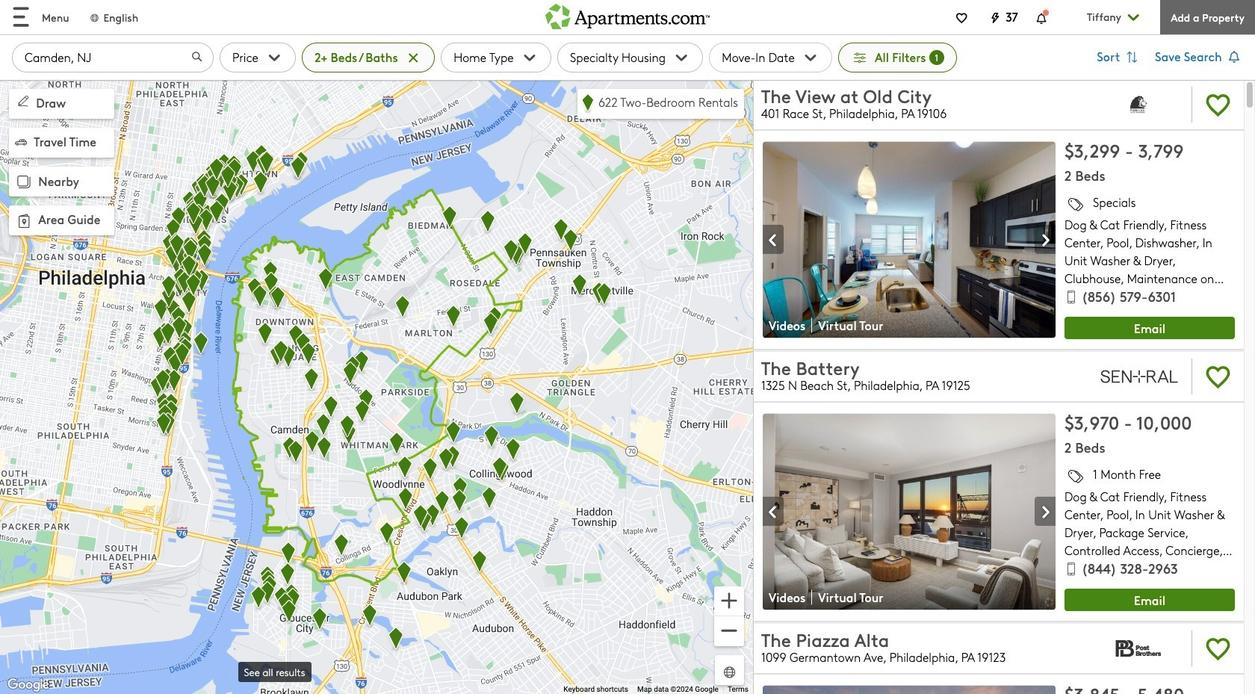 Task type: describe. For each thing, give the bounding box(es) containing it.
building photo - the battery image
[[763, 413, 1056, 610]]

satellite view image
[[721, 664, 738, 681]]

priderock capital management, llc image
[[1096, 83, 1183, 126]]

0 vertical spatial margin image
[[15, 136, 27, 148]]

apartments.com logo image
[[546, 0, 710, 29]]

google image
[[4, 676, 53, 694]]



Task type: locate. For each thing, give the bounding box(es) containing it.
post brothers image
[[1096, 627, 1183, 670]]

map region
[[0, 80, 753, 694]]

placard image image
[[763, 226, 784, 255], [1035, 226, 1056, 255], [763, 498, 784, 527], [1035, 498, 1056, 527]]

1 vertical spatial margin image
[[13, 172, 34, 193]]

building photo - the view at old city image
[[763, 141, 1056, 338]]

1 vertical spatial margin image
[[13, 211, 34, 232]]

0 vertical spatial margin image
[[15, 93, 31, 109]]

building photo - the piazza alta image
[[763, 685, 1056, 694]]

margin image
[[15, 93, 31, 109], [13, 172, 34, 193]]

Location or Point of Interest text field
[[12, 43, 214, 72]]

margin image
[[15, 136, 27, 148], [13, 211, 34, 232]]



Task type: vqa. For each thing, say whether or not it's contained in the screenshot.
google IMAGE
yes



